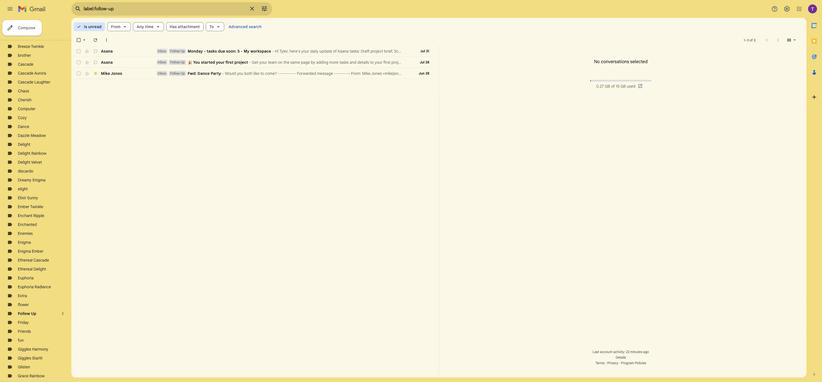 Task type: vqa. For each thing, say whether or not it's contained in the screenshot.
radiance
yes



Task type: locate. For each thing, give the bounding box(es) containing it.
extra link
[[18, 294, 27, 299]]

1 vertical spatial giggles
[[18, 356, 31, 361]]

1 vertical spatial of
[[333, 49, 337, 54]]

due
[[218, 49, 225, 54]]

of right 'update'
[[333, 49, 337, 54]]

enigma right dreamy
[[32, 178, 45, 183]]

cascade aurora link
[[18, 71, 46, 76]]

chaos
[[18, 89, 29, 94]]

1 horizontal spatial 3
[[747, 38, 749, 42]]

friday link
[[18, 321, 29, 326]]

15
[[616, 84, 620, 89]]

attachment
[[178, 24, 200, 29]]

0 horizontal spatial gb
[[605, 84, 610, 89]]

party down you started your first project
[[211, 71, 221, 76]]

forwarded
[[297, 71, 316, 76]]

jul up jun 28
[[420, 60, 425, 64]]

1 vertical spatial rainbow
[[29, 374, 45, 379]]

both
[[244, 71, 253, 76]]

<mikejones41905@gmail.com>
[[383, 71, 437, 76]]

2 inbox from the top
[[158, 60, 166, 64]]

elixir sunny link
[[18, 196, 38, 201]]

1 horizontal spatial your
[[301, 49, 309, 54]]

0 horizontal spatial fwd:
[[188, 71, 197, 76]]

euphoria down ethereal delight link
[[18, 276, 34, 281]]

to button
[[206, 22, 224, 31]]

rainbow right grace
[[29, 374, 45, 379]]

ethereal down enigma ember
[[18, 258, 33, 263]]

workspace
[[250, 49, 271, 54]]

fwd: dance party - would you both like to come? ---------- forwarded message --------- from:  mike jones <mikejones41905@gmail.com> date: wed, jun 28, 2023 at 11:18 am  subject: fwd: dance party to: <
[[188, 71, 556, 76]]

dance down started
[[198, 71, 210, 76]]

0 vertical spatial jul
[[420, 49, 425, 53]]

1 28 from the top
[[425, 60, 429, 64]]

· down details at the right of page
[[619, 362, 620, 366]]

used
[[627, 84, 635, 89]]

ember twinkle
[[18, 205, 43, 210]]

1 horizontal spatial mike
[[362, 71, 370, 76]]

elight link
[[18, 187, 28, 192]]

rainbow for delight rainbow
[[31, 151, 46, 156]]

asana
[[101, 49, 113, 54], [338, 49, 349, 54], [101, 60, 113, 65]]

0 horizontal spatial mike
[[101, 71, 110, 76]]

🎉 image
[[188, 60, 192, 65]]

wed,
[[448, 71, 457, 76]]

1 vertical spatial inbox
[[158, 60, 166, 64]]

dazzle meadow
[[18, 133, 46, 138]]

1 euphoria from the top
[[18, 276, 34, 281]]

enigma down enemies
[[18, 240, 31, 245]]

2 · from the left
[[619, 362, 620, 366]]

delight up discardo "link"
[[18, 160, 30, 165]]

1 inbox from the top
[[158, 49, 166, 53]]

delight down ethereal cascade
[[34, 267, 46, 272]]

cascade up chaos
[[18, 80, 33, 85]]

enigma down enigma link
[[18, 249, 31, 254]]

1 gb from the left
[[605, 84, 610, 89]]

0 horizontal spatial of
[[333, 49, 337, 54]]

enigma ember link
[[18, 249, 43, 254]]

2 mike from the left
[[362, 71, 370, 76]]

computer link
[[18, 107, 36, 112]]

1 vertical spatial 28
[[425, 71, 429, 76]]

jun left 28,
[[458, 71, 464, 76]]

28 down 31
[[425, 60, 429, 64]]

2 gb from the left
[[620, 84, 626, 89]]

dreamy enigma
[[18, 178, 45, 183]]

0 vertical spatial ethereal
[[18, 258, 33, 263]]

0 vertical spatial euphoria
[[18, 276, 34, 281]]

1 vertical spatial twinkle
[[30, 205, 43, 210]]

1
[[744, 38, 745, 42]]

0 vertical spatial inbox
[[158, 49, 166, 53]]

2 jones from the left
[[371, 71, 382, 76]]

ethereal cascade
[[18, 258, 49, 263]]

up
[[180, 49, 185, 53], [180, 60, 185, 64], [180, 71, 185, 76], [31, 312, 36, 317]]

kickoff
[[412, 49, 423, 54]]

your left the first
[[216, 60, 225, 65]]

1 mike from the left
[[101, 71, 110, 76]]

discardo link
[[18, 169, 33, 174]]

1 horizontal spatial project
[[371, 49, 383, 54]]

monday - tasks due soon: 5 - my workspace - hi tyler, here's your daily update of asana tasks: draft project brief,  schedule kickoff meeting,
[[188, 49, 441, 54]]

2 horizontal spatial of
[[750, 38, 753, 42]]

any
[[137, 24, 144, 29]]

1 party from the left
[[211, 71, 221, 76]]

ember up ethereal cascade
[[32, 249, 43, 254]]

enigma link
[[18, 240, 31, 245]]

1 horizontal spatial ·
[[619, 362, 620, 366]]

0 horizontal spatial jones
[[111, 71, 122, 76]]

of left "15"
[[611, 84, 615, 89]]

fwd: down 🎉 icon
[[188, 71, 197, 76]]

2 vertical spatial of
[[611, 84, 615, 89]]

gb right "15"
[[620, 84, 626, 89]]

28,
[[465, 71, 470, 76]]

enchanted link
[[18, 223, 37, 228]]

cascade for cascade aurora
[[18, 71, 33, 76]]

row
[[71, 46, 441, 57], [71, 57, 434, 68], [71, 68, 556, 79]]

party left to:
[[538, 71, 547, 76]]

euphoria for euphoria link
[[18, 276, 34, 281]]

up for row containing mike jones
[[180, 71, 185, 76]]

enchanted
[[18, 223, 37, 228]]

delight for delight rainbow
[[18, 151, 30, 156]]

2 vertical spatial enigma
[[18, 249, 31, 254]]

delight down 'delight' link
[[18, 151, 30, 156]]

compose
[[18, 25, 35, 30]]

0 vertical spatial 28
[[425, 60, 429, 64]]

1 ethereal from the top
[[18, 258, 33, 263]]

1 giggles from the top
[[18, 347, 31, 352]]

ember up the enchant
[[18, 205, 29, 210]]

you
[[193, 60, 200, 65]]

1 vertical spatial euphoria
[[18, 285, 34, 290]]

dance left to:
[[526, 71, 537, 76]]

cascade down cascade link
[[18, 71, 33, 76]]

program policies link
[[621, 362, 646, 366]]

1 horizontal spatial ember
[[32, 249, 43, 254]]

-
[[204, 49, 206, 54], [241, 49, 243, 54], [272, 49, 274, 54], [248, 60, 252, 65], [222, 71, 224, 76], [278, 71, 280, 76], [280, 71, 282, 76], [282, 71, 283, 76], [283, 71, 285, 76], [285, 71, 287, 76], [287, 71, 289, 76], [289, 71, 291, 76], [291, 71, 292, 76], [292, 71, 294, 76], [294, 71, 296, 76], [334, 71, 336, 76], [336, 71, 338, 76], [338, 71, 339, 76], [339, 71, 341, 76], [341, 71, 343, 76], [343, 71, 345, 76], [345, 71, 347, 76], [347, 71, 348, 76], [348, 71, 350, 76]]

dazzle
[[18, 133, 30, 138]]

1 horizontal spatial fwd:
[[516, 71, 525, 76]]

0 horizontal spatial party
[[211, 71, 221, 76]]

0 vertical spatial giggles
[[18, 347, 31, 352]]

asana down more 'icon'
[[101, 49, 113, 54]]

glisten
[[18, 365, 30, 370]]

2 ethereal from the top
[[18, 267, 33, 272]]

2 giggles from the top
[[18, 356, 31, 361]]

toggle split pane mode image
[[786, 37, 792, 43]]

grace
[[18, 374, 29, 379]]

0 vertical spatial twinkle
[[31, 44, 44, 49]]

navigation
[[0, 18, 71, 383]]

enemies link
[[18, 231, 33, 236]]

giggles up glisten "link"
[[18, 356, 31, 361]]

of inside row
[[333, 49, 337, 54]]

any time
[[137, 24, 154, 29]]

1 horizontal spatial gb
[[620, 84, 626, 89]]

None checkbox
[[76, 37, 81, 43], [76, 49, 81, 54], [76, 60, 81, 65], [76, 37, 81, 43], [76, 49, 81, 54], [76, 60, 81, 65]]

1 horizontal spatial of
[[611, 84, 615, 89]]

jun
[[458, 71, 464, 76], [419, 71, 425, 76]]

asana for 2nd row from the bottom
[[101, 60, 113, 65]]

advanced search button
[[226, 22, 264, 32]]

giggles down fun
[[18, 347, 31, 352]]

twinkle right breeze
[[31, 44, 44, 49]]

delight for 'delight' link
[[18, 142, 30, 147]]

delight rainbow link
[[18, 151, 46, 156]]

breeze twinkle link
[[18, 44, 44, 49]]

jun down jul 28
[[419, 71, 425, 76]]

3 inbox from the top
[[158, 71, 166, 76]]

grace rainbow link
[[18, 374, 45, 379]]

party
[[211, 71, 221, 76], [538, 71, 547, 76]]

gb right 0.27
[[605, 84, 610, 89]]

enchant
[[18, 214, 32, 219]]

asana left tasks:
[[338, 49, 349, 54]]

28
[[425, 60, 429, 64], [425, 71, 429, 76]]

cascade up ethereal delight
[[33, 258, 49, 263]]

twinkle for breeze twinkle
[[31, 44, 44, 49]]

2 euphoria from the top
[[18, 285, 34, 290]]

starlit
[[32, 356, 43, 361]]

to
[[209, 24, 214, 29]]

0 vertical spatial enigma
[[32, 178, 45, 183]]

0 vertical spatial rainbow
[[31, 151, 46, 156]]

ethereal
[[18, 258, 33, 263], [18, 267, 33, 272]]

tasks
[[207, 49, 217, 54]]

no conversations selected main content
[[71, 18, 806, 378]]

cascade down the brother
[[18, 62, 33, 67]]

cascade for cascade laughter
[[18, 80, 33, 85]]

1 vertical spatial ethereal
[[18, 267, 33, 272]]

1 horizontal spatial jones
[[371, 71, 382, 76]]

1 vertical spatial enigma
[[18, 240, 31, 245]]

1 vertical spatial your
[[216, 60, 225, 65]]

brother
[[18, 53, 31, 58]]

0 horizontal spatial 3
[[62, 312, 64, 316]]

· right the terms link
[[605, 362, 606, 366]]

11:18
[[486, 71, 493, 76]]

gmail image
[[18, 3, 48, 14]]

asana up mike jones
[[101, 60, 113, 65]]

None search field
[[71, 2, 272, 16]]

0 vertical spatial ember
[[18, 205, 29, 210]]

delight velvet link
[[18, 160, 42, 165]]

0 horizontal spatial your
[[216, 60, 225, 65]]

radiance
[[35, 285, 51, 290]]

euphoria for euphoria radiance
[[18, 285, 34, 290]]

up for 2nd row from the bottom
[[180, 60, 185, 64]]

28 down jul 28
[[425, 71, 429, 76]]

0 horizontal spatial ·
[[605, 362, 606, 366]]

no
[[594, 59, 600, 65]]

2 row from the top
[[71, 57, 434, 68]]

3 row from the top
[[71, 68, 556, 79]]

sunny
[[27, 196, 38, 201]]

jul
[[420, 49, 425, 53], [420, 60, 425, 64]]

2 28 from the top
[[425, 71, 429, 76]]

dance up dazzle
[[18, 124, 29, 129]]

3
[[747, 38, 749, 42], [754, 38, 755, 42], [62, 312, 64, 316]]

giggles
[[18, 347, 31, 352], [18, 356, 31, 361]]

here's
[[289, 49, 300, 54]]

follow up for 2nd row from the bottom
[[170, 60, 185, 64]]

conversations
[[601, 59, 629, 65]]

0 horizontal spatial dance
[[18, 124, 29, 129]]

project up you
[[234, 60, 248, 65]]

2 vertical spatial inbox
[[158, 71, 166, 76]]

rainbow up velvet
[[31, 151, 46, 156]]

ethereal up euphoria link
[[18, 267, 33, 272]]

your left "daily"
[[301, 49, 309, 54]]

cascade aurora
[[18, 71, 46, 76]]

euphoria down euphoria link
[[18, 285, 34, 290]]

twinkle up the ripple
[[30, 205, 43, 210]]

follow for first row
[[170, 49, 180, 53]]

enchant ripple link
[[18, 214, 44, 219]]

to
[[260, 71, 264, 76]]

ago
[[643, 351, 649, 355]]

euphoria radiance
[[18, 285, 51, 290]]

of right –
[[750, 38, 753, 42]]

1 row from the top
[[71, 46, 441, 57]]

delight for delight velvet
[[18, 160, 30, 165]]

chaos link
[[18, 89, 29, 94]]

flower link
[[18, 303, 29, 308]]

giggles for giggles starlit
[[18, 356, 31, 361]]

28 for asana
[[425, 60, 429, 64]]

more image
[[104, 37, 109, 43]]

delight velvet
[[18, 160, 42, 165]]

None checkbox
[[76, 71, 81, 76]]

main menu image
[[7, 6, 13, 12]]

brother link
[[18, 53, 31, 58]]

fwd: right subject:
[[516, 71, 525, 76]]

delight down dazzle
[[18, 142, 30, 147]]

search mail image
[[73, 4, 83, 14]]

1 vertical spatial jul
[[420, 60, 425, 64]]

meadow
[[31, 133, 46, 138]]

tab list
[[806, 18, 822, 363]]

follow up for row containing mike jones
[[170, 71, 185, 76]]

twinkle
[[31, 44, 44, 49], [30, 205, 43, 210]]

jul left 31
[[420, 49, 425, 53]]

1 horizontal spatial party
[[538, 71, 547, 76]]

activity:
[[613, 351, 625, 355]]

0 horizontal spatial project
[[234, 60, 248, 65]]

schedule
[[394, 49, 411, 54]]

any time button
[[133, 22, 164, 31]]

project right draft
[[371, 49, 383, 54]]



Task type: describe. For each thing, give the bounding box(es) containing it.
follow up for first row
[[170, 49, 185, 53]]

row containing mike jones
[[71, 68, 556, 79]]

enigma for enigma link
[[18, 240, 31, 245]]

is unread
[[84, 24, 102, 29]]

ethereal for ethereal delight
[[18, 267, 33, 272]]

last
[[593, 351, 599, 355]]

privacy link
[[607, 362, 618, 366]]

is unread button
[[74, 22, 105, 31]]

friends link
[[18, 330, 31, 335]]

time
[[145, 24, 154, 29]]

ethereal cascade link
[[18, 258, 49, 263]]

clear search image
[[246, 3, 258, 14]]

daily
[[310, 49, 318, 54]]

jul 28
[[420, 60, 429, 64]]

fun
[[18, 339, 24, 344]]

elight
[[18, 187, 28, 192]]

2 party from the left
[[538, 71, 547, 76]]

selected
[[630, 59, 648, 65]]

1 fwd: from the left
[[188, 71, 197, 76]]

follow for row containing mike jones
[[170, 71, 180, 76]]

advanced search
[[229, 24, 262, 29]]

0.27 gb of 15 gb used
[[596, 84, 635, 89]]

hi
[[275, 49, 278, 54]]

2 horizontal spatial dance
[[526, 71, 537, 76]]

ethereal delight link
[[18, 267, 46, 272]]

from
[[111, 24, 121, 29]]

breeze twinkle
[[18, 44, 44, 49]]

terms
[[595, 362, 605, 366]]

follow for 2nd row from the bottom
[[170, 60, 180, 64]]

ethereal for ethereal cascade
[[18, 258, 33, 263]]

elixir sunny
[[18, 196, 38, 201]]

started
[[201, 60, 215, 65]]

advanced
[[229, 24, 248, 29]]

giggles starlit
[[18, 356, 43, 361]]

message
[[317, 71, 333, 76]]

2 fwd: from the left
[[516, 71, 525, 76]]

cascade laughter link
[[18, 80, 50, 85]]

enigma for enigma ember
[[18, 249, 31, 254]]

account
[[600, 351, 612, 355]]

2 horizontal spatial 3
[[754, 38, 755, 42]]

inbox for fwd: dance party - would you both like to come? ---------- forwarded message --------- from:  mike jones <mikejones41905@gmail.com> date: wed, jun 28, 2023 at 11:18 am  subject: fwd: dance party to: <
[[158, 71, 166, 76]]

soon:
[[226, 49, 236, 54]]

0 horizontal spatial ember
[[18, 205, 29, 210]]

cherish
[[18, 98, 32, 103]]

1 horizontal spatial jun
[[458, 71, 464, 76]]

<
[[554, 71, 556, 76]]

twinkle for ember twinkle
[[30, 205, 43, 210]]

jul for jul 31
[[420, 49, 425, 53]]

asana for first row
[[101, 49, 113, 54]]

euphoria link
[[18, 276, 34, 281]]

my
[[244, 49, 249, 54]]

0 vertical spatial of
[[750, 38, 753, 42]]

meeting,
[[424, 49, 440, 54]]

policies
[[635, 362, 646, 366]]

–
[[745, 38, 747, 42]]

1 horizontal spatial dance
[[198, 71, 210, 76]]

tasks:
[[350, 49, 360, 54]]

enemies
[[18, 231, 33, 236]]

inbox for monday - tasks due soon: 5 - my workspace - hi tyler, here's your daily update of asana tasks: draft project brief,  schedule kickoff meeting,
[[158, 49, 166, 53]]

dreamy
[[18, 178, 31, 183]]

support image
[[771, 6, 778, 12]]

search
[[249, 24, 262, 29]]

1 · from the left
[[605, 362, 606, 366]]

2023
[[471, 71, 480, 76]]

minutes
[[630, 351, 642, 355]]

terms link
[[595, 362, 605, 366]]

tyler,
[[279, 49, 288, 54]]

delight link
[[18, 142, 30, 147]]

0 vertical spatial your
[[301, 49, 309, 54]]

advanced search options image
[[259, 3, 270, 14]]

cherish link
[[18, 98, 32, 103]]

draft
[[361, 49, 370, 54]]

giggles harmony link
[[18, 347, 48, 352]]

has attachment button
[[166, 22, 203, 31]]

0 vertical spatial project
[[371, 49, 383, 54]]

enigma ember
[[18, 249, 43, 254]]

jun 28
[[419, 71, 429, 76]]

you
[[237, 71, 243, 76]]

brief,
[[384, 49, 393, 54]]

28 for mike jones
[[425, 71, 429, 76]]

grace rainbow
[[18, 374, 45, 379]]

velvet
[[31, 160, 42, 165]]

giggles for giggles harmony
[[18, 347, 31, 352]]

1 jones from the left
[[111, 71, 122, 76]]

cascade laughter
[[18, 80, 50, 85]]

jul 31
[[420, 49, 429, 53]]

Search mail text field
[[84, 6, 245, 12]]

settings image
[[784, 6, 790, 12]]

none checkbox inside no conversations selected main content
[[76, 71, 81, 76]]

has attachment
[[170, 24, 200, 29]]

mike jones
[[101, 71, 122, 76]]

1 vertical spatial project
[[234, 60, 248, 65]]

0 horizontal spatial jun
[[419, 71, 425, 76]]

to:
[[548, 71, 553, 76]]

navigation containing compose
[[0, 18, 71, 383]]

0.27
[[596, 84, 604, 89]]

jul for jul 28
[[420, 60, 425, 64]]

up for first row
[[180, 49, 185, 53]]

refresh image
[[93, 37, 98, 43]]

come?
[[265, 71, 277, 76]]

extra
[[18, 294, 27, 299]]

enchant ripple
[[18, 214, 44, 219]]

flower
[[18, 303, 29, 308]]

update
[[319, 49, 332, 54]]

details
[[616, 356, 626, 360]]

follow link to manage storage image
[[638, 84, 643, 89]]

cascade for cascade link
[[18, 62, 33, 67]]

1 vertical spatial ember
[[32, 249, 43, 254]]

dreamy enigma link
[[18, 178, 45, 183]]

friday
[[18, 321, 29, 326]]

glisten link
[[18, 365, 30, 370]]

rainbow for grace rainbow
[[29, 374, 45, 379]]

date:
[[438, 71, 447, 76]]

compose button
[[2, 20, 42, 36]]

cozy link
[[18, 115, 27, 120]]

details link
[[616, 356, 626, 360]]



